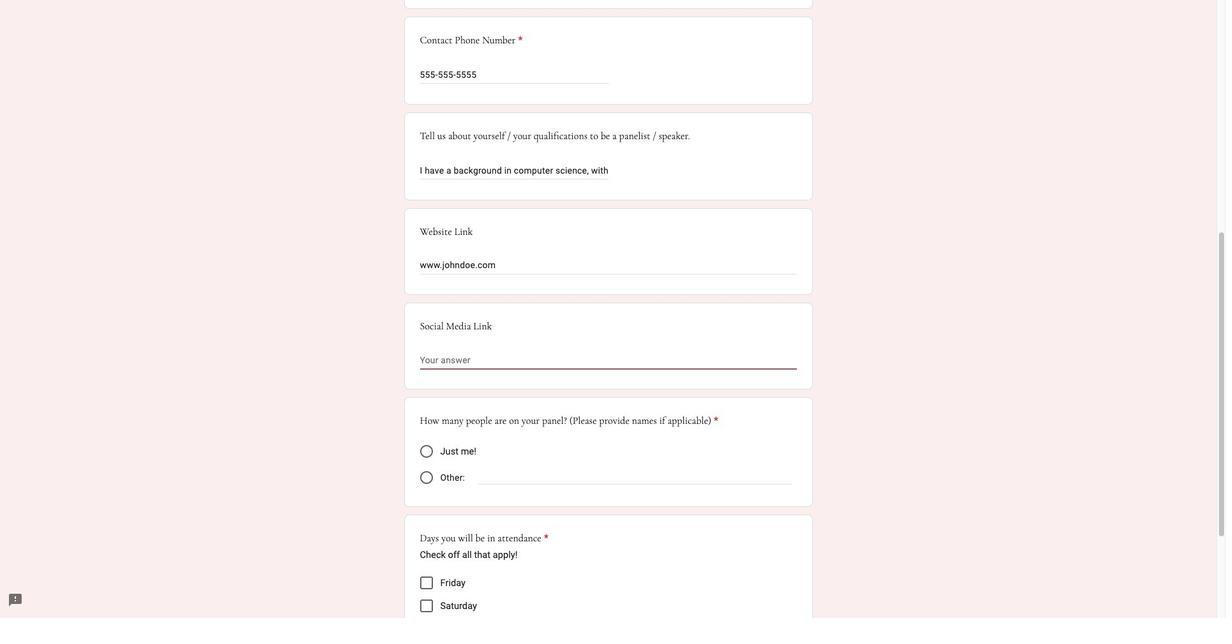 Task type: vqa. For each thing, say whether or not it's contained in the screenshot.
theme
no



Task type: describe. For each thing, give the bounding box(es) containing it.
report a problem to google image
[[8, 593, 23, 608]]

friday image
[[421, 578, 432, 589]]

1 heading from the top
[[420, 33, 523, 48]]

just me! image
[[420, 446, 433, 458]]

Just me! radio
[[420, 446, 433, 458]]

Other response text field
[[478, 470, 792, 485]]



Task type: locate. For each thing, give the bounding box(es) containing it.
None text field
[[420, 67, 609, 83], [420, 354, 797, 369], [420, 67, 609, 83], [420, 354, 797, 369]]

Saturday checkbox
[[420, 600, 433, 613]]

3 heading from the top
[[420, 531, 549, 547]]

1 vertical spatial heading
[[420, 414, 719, 429]]

2 vertical spatial heading
[[420, 531, 549, 547]]

2 horizontal spatial required question element
[[712, 414, 719, 429]]

2 vertical spatial required question element
[[542, 531, 549, 547]]

required question element
[[516, 33, 523, 48], [712, 414, 719, 429], [542, 531, 549, 547]]

required question element for 1st heading from the bottom
[[542, 531, 549, 547]]

None text field
[[420, 163, 609, 178], [420, 259, 797, 274], [420, 163, 609, 178], [420, 259, 797, 274]]

1 horizontal spatial required question element
[[542, 531, 549, 547]]

saturday image
[[421, 601, 432, 612]]

0 horizontal spatial required question element
[[516, 33, 523, 48]]

1 vertical spatial required question element
[[712, 414, 719, 429]]

2 heading from the top
[[420, 414, 719, 429]]

list
[[420, 572, 797, 618]]

heading
[[420, 33, 523, 48], [420, 414, 719, 429], [420, 531, 549, 547]]

None radio
[[420, 472, 433, 485]]

required question element for third heading from the bottom of the page
[[516, 33, 523, 48]]

required question element for 2nd heading from the bottom
[[712, 414, 719, 429]]

0 vertical spatial required question element
[[516, 33, 523, 48]]

Friday checkbox
[[420, 577, 433, 590]]

0 vertical spatial heading
[[420, 33, 523, 48]]



